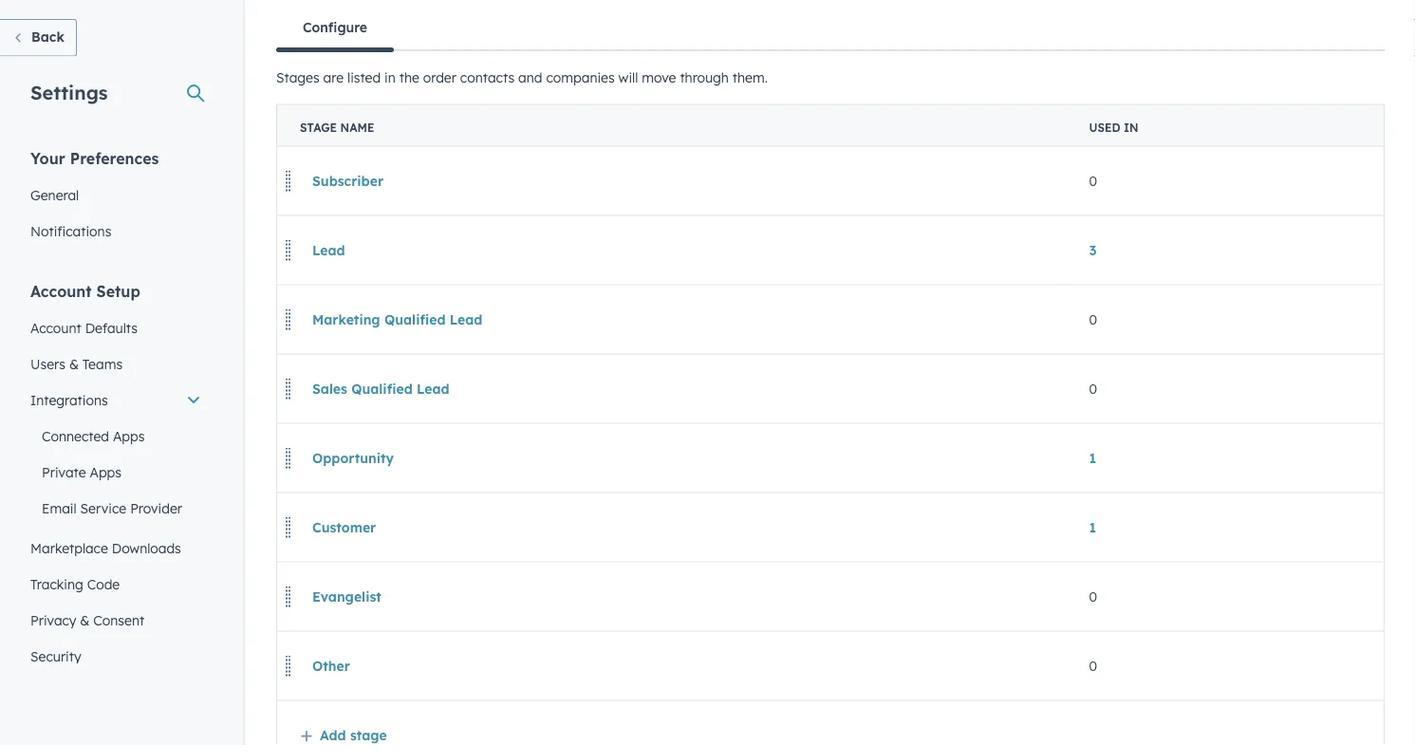 Task type: locate. For each thing, give the bounding box(es) containing it.
1 vertical spatial &
[[80, 612, 90, 629]]

service
[[80, 500, 126, 516]]

users & teams
[[30, 356, 123, 372]]

stages are listed in the order contacts and companies will move through them.
[[276, 69, 768, 85]]

configure
[[303, 18, 367, 35]]

general
[[30, 187, 79, 203]]

customer button
[[300, 508, 389, 546]]

sales qualified lead button
[[300, 370, 462, 408]]

1 vertical spatial 1 button
[[1090, 519, 1097, 536]]

1 vertical spatial lead
[[450, 311, 483, 328]]

account defaults
[[30, 319, 138, 336]]

0
[[1090, 173, 1098, 189], [1090, 311, 1098, 328], [1090, 380, 1098, 397], [1090, 588, 1098, 605], [1090, 658, 1098, 674]]

0 for subscriber
[[1090, 173, 1098, 189]]

in
[[385, 69, 396, 85], [1124, 120, 1139, 134]]

subscriber button
[[300, 162, 396, 200]]

used
[[1090, 120, 1121, 134]]

sales qualified lead
[[312, 380, 450, 397]]

move
[[642, 69, 676, 85]]

1 1 from the top
[[1090, 450, 1097, 466]]

connected apps
[[42, 428, 145, 444]]

in left the the
[[385, 69, 396, 85]]

companies
[[546, 69, 615, 85]]

apps for private apps
[[90, 464, 122, 480]]

2 0 from the top
[[1090, 311, 1098, 328]]

your preferences
[[30, 149, 159, 168]]

1 vertical spatial account
[[30, 319, 81, 336]]

qualified right marketing
[[384, 311, 446, 328]]

marketplace downloads
[[30, 540, 181, 556]]

1 vertical spatial apps
[[90, 464, 122, 480]]

account for account defaults
[[30, 319, 81, 336]]

add
[[320, 727, 346, 744]]

provider
[[130, 500, 182, 516]]

tab panel
[[276, 50, 1385, 745]]

0 vertical spatial account
[[30, 282, 92, 300]]

0 vertical spatial 1
[[1090, 450, 1097, 466]]

users
[[30, 356, 65, 372]]

& right privacy
[[80, 612, 90, 629]]

setup
[[96, 282, 140, 300]]

lead for sales qualified lead
[[417, 380, 450, 397]]

marketplace
[[30, 540, 108, 556]]

1 horizontal spatial &
[[80, 612, 90, 629]]

security link
[[19, 638, 213, 675]]

1 vertical spatial qualified
[[351, 380, 413, 397]]

users & teams link
[[19, 346, 213, 382]]

defaults
[[85, 319, 138, 336]]

1
[[1090, 450, 1097, 466], [1090, 519, 1097, 536]]

0 vertical spatial apps
[[113, 428, 145, 444]]

marketing qualified lead button
[[300, 300, 495, 338]]

3 0 from the top
[[1090, 380, 1098, 397]]

lead
[[312, 242, 345, 258], [450, 311, 483, 328], [417, 380, 450, 397]]

0 for marketing qualified lead
[[1090, 311, 1098, 328]]

2 1 from the top
[[1090, 519, 1097, 536]]

0 horizontal spatial &
[[69, 356, 79, 372]]

5 0 from the top
[[1090, 658, 1098, 674]]

integrations button
[[19, 382, 213, 418]]

qualified right sales
[[351, 380, 413, 397]]

1 button
[[1090, 450, 1097, 466], [1090, 519, 1097, 536]]

account defaults link
[[19, 310, 213, 346]]

teams
[[82, 356, 123, 372]]

add stage
[[320, 727, 387, 744]]

1 horizontal spatial in
[[1124, 120, 1139, 134]]

0 vertical spatial 1 button
[[1090, 450, 1097, 466]]

qualified inside 'sales qualified lead' button
[[351, 380, 413, 397]]

qualified inside marketing qualified lead button
[[384, 311, 446, 328]]

tracking code
[[30, 576, 120, 592]]

2 account from the top
[[30, 319, 81, 336]]

apps
[[113, 428, 145, 444], [90, 464, 122, 480]]

apps up service
[[90, 464, 122, 480]]

1 account from the top
[[30, 282, 92, 300]]

stages
[[276, 69, 320, 85]]

name
[[340, 120, 375, 134]]

qualified
[[384, 311, 446, 328], [351, 380, 413, 397]]

other button
[[300, 647, 362, 685]]

&
[[69, 356, 79, 372], [80, 612, 90, 629]]

lead button
[[300, 231, 358, 269]]

back link
[[0, 19, 77, 56]]

your preferences element
[[19, 148, 213, 249]]

0 vertical spatial in
[[385, 69, 396, 85]]

add stage button
[[300, 727, 387, 744]]

3
[[1090, 242, 1097, 258]]

account up users
[[30, 319, 81, 336]]

1 vertical spatial 1
[[1090, 519, 1097, 536]]

0 vertical spatial lead
[[312, 242, 345, 258]]

configure link
[[276, 4, 394, 52]]

account up account defaults
[[30, 282, 92, 300]]

& right users
[[69, 356, 79, 372]]

4 0 from the top
[[1090, 588, 1098, 605]]

in right used
[[1124, 120, 1139, 134]]

evangelist
[[312, 588, 381, 605]]

1 for customer
[[1090, 519, 1097, 536]]

listed
[[347, 69, 381, 85]]

1 0 from the top
[[1090, 173, 1098, 189]]

account
[[30, 282, 92, 300], [30, 319, 81, 336]]

apps down integrations button
[[113, 428, 145, 444]]

1 1 button from the top
[[1090, 450, 1097, 466]]

preferences
[[70, 149, 159, 168]]

2 vertical spatial lead
[[417, 380, 450, 397]]

email service provider
[[42, 500, 182, 516]]

general link
[[19, 177, 213, 213]]

used in
[[1090, 120, 1139, 134]]

private
[[42, 464, 86, 480]]

2 1 button from the top
[[1090, 519, 1097, 536]]

0 vertical spatial &
[[69, 356, 79, 372]]

your
[[30, 149, 65, 168]]

notifications
[[30, 223, 111, 239]]

stage
[[300, 120, 337, 134]]

0 vertical spatial qualified
[[384, 311, 446, 328]]

will
[[619, 69, 638, 85]]



Task type: vqa. For each thing, say whether or not it's contained in the screenshot.
Due: associated with Check in
no



Task type: describe. For each thing, give the bounding box(es) containing it.
and
[[518, 69, 543, 85]]

them.
[[733, 69, 768, 85]]

email service provider link
[[19, 490, 213, 526]]

integrations
[[30, 392, 108, 408]]

email
[[42, 500, 77, 516]]

are
[[323, 69, 344, 85]]

qualified for marketing
[[384, 311, 446, 328]]

marketing
[[312, 311, 380, 328]]

0 for sales qualified lead
[[1090, 380, 1098, 397]]

3 button
[[1090, 242, 1097, 258]]

& for users
[[69, 356, 79, 372]]

private apps
[[42, 464, 122, 480]]

account setup
[[30, 282, 140, 300]]

tracking
[[30, 576, 83, 592]]

the
[[399, 69, 419, 85]]

0 for other
[[1090, 658, 1098, 674]]

through
[[680, 69, 729, 85]]

sales
[[312, 380, 347, 397]]

opportunity button
[[300, 439, 406, 477]]

consent
[[93, 612, 144, 629]]

security
[[30, 648, 81, 665]]

stage
[[350, 727, 387, 744]]

account for account setup
[[30, 282, 92, 300]]

stage name
[[300, 120, 375, 134]]

notifications link
[[19, 213, 213, 249]]

downloads
[[112, 540, 181, 556]]

code
[[87, 576, 120, 592]]

1 button for opportunity
[[1090, 450, 1097, 466]]

& for privacy
[[80, 612, 90, 629]]

marketing qualified lead
[[312, 311, 483, 328]]

marketplace downloads link
[[19, 530, 213, 566]]

tracking code link
[[19, 566, 213, 602]]

settings
[[30, 80, 108, 104]]

qualified for sales
[[351, 380, 413, 397]]

subscriber
[[312, 172, 384, 189]]

privacy & consent
[[30, 612, 144, 629]]

0 horizontal spatial in
[[385, 69, 396, 85]]

customer
[[312, 519, 376, 535]]

1 for opportunity
[[1090, 450, 1097, 466]]

back
[[31, 28, 64, 45]]

privacy
[[30, 612, 76, 629]]

tab panel containing stages are listed in the order contacts and companies will move through them.
[[276, 50, 1385, 745]]

1 button for customer
[[1090, 519, 1097, 536]]

apps for connected apps
[[113, 428, 145, 444]]

connected apps link
[[19, 418, 213, 454]]

contacts
[[460, 69, 515, 85]]

privacy & consent link
[[19, 602, 213, 638]]

account setup element
[[19, 281, 213, 675]]

1 vertical spatial in
[[1124, 120, 1139, 134]]

connected
[[42, 428, 109, 444]]

opportunity
[[312, 450, 394, 466]]

lead for marketing qualified lead
[[450, 311, 483, 328]]

0 for evangelist
[[1090, 588, 1098, 605]]

order
[[423, 69, 457, 85]]

evangelist button
[[300, 578, 394, 616]]

other
[[312, 657, 350, 674]]

private apps link
[[19, 454, 213, 490]]



